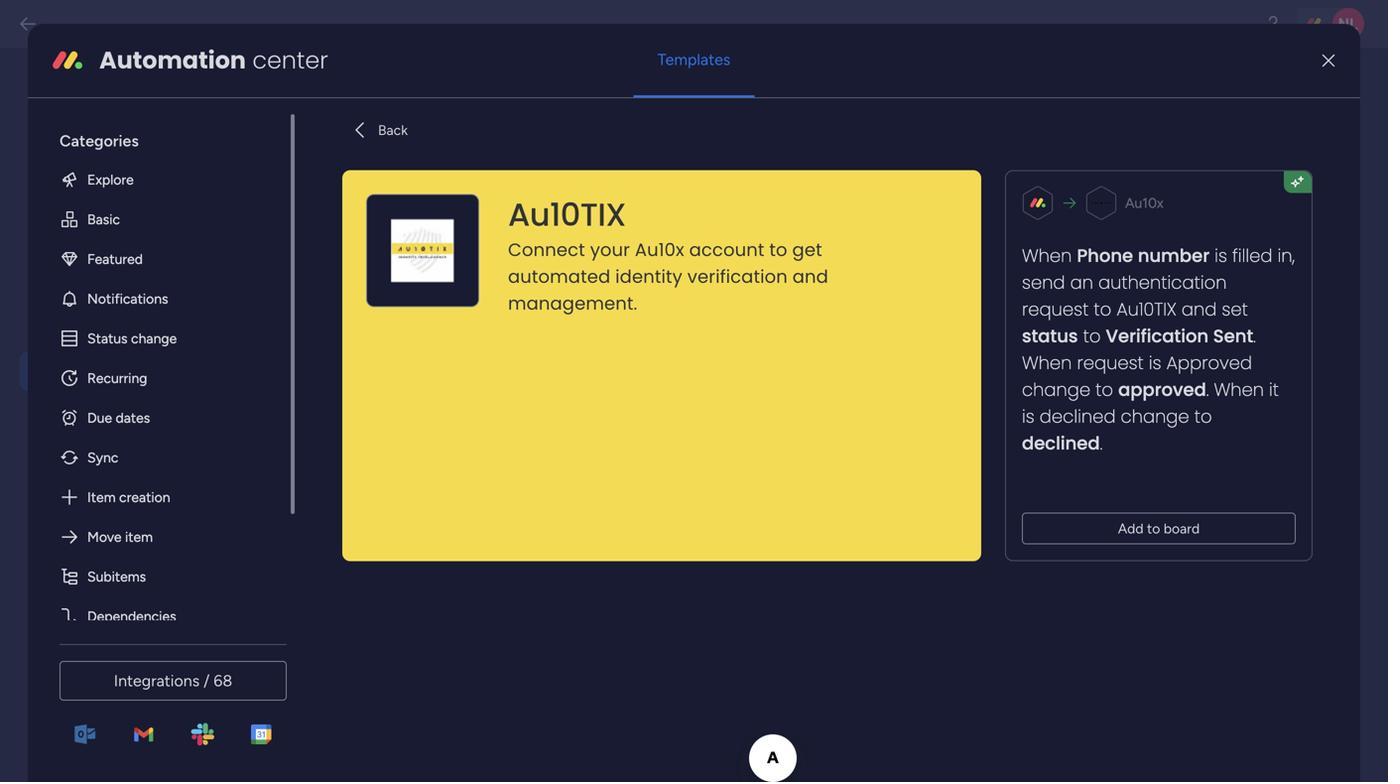 Task type: describe. For each thing, give the bounding box(es) containing it.
management.
[[508, 291, 638, 316]]

back button
[[342, 114, 416, 146]]

tidy up button
[[20, 483, 250, 522]]

. for . when request is approved change to
[[1254, 323, 1257, 349]]

usage stats button
[[20, 439, 250, 478]]

get
[[793, 237, 823, 262]]

copier
[[73, 693, 123, 714]]

basic
[[87, 211, 120, 228]]

approved
[[1167, 350, 1253, 376]]

learn more link
[[35, 125, 250, 147]]

api inside button
[[74, 360, 101, 382]]

general button
[[20, 177, 250, 216]]

subitems option
[[44, 557, 275, 596]]

token
[[397, 90, 455, 116]]

when for . when request is approved change to
[[1023, 350, 1073, 376]]

cross
[[73, 666, 119, 688]]

content directory button
[[20, 527, 250, 565]]

when phone number
[[1023, 243, 1210, 268]]

new
[[366, 211, 390, 227]]

center
[[253, 43, 328, 77]]

content directory
[[74, 535, 216, 556]]

help image
[[1264, 14, 1284, 34]]

to inside button
[[1148, 520, 1161, 537]]

and inside au10tix connect your au10x account to get automated identity verification and management.
[[793, 264, 829, 289]]

the api documentation can be found at developers.monday.com
[[389, 272, 654, 312]]

administration
[[35, 84, 233, 120]]

featured
[[87, 250, 143, 267]]

integrations
[[114, 672, 200, 690]]

directory
[[145, 535, 216, 556]]

api left v2
[[330, 90, 363, 116]]

in the new api there are only personal api tokens
[[330, 211, 612, 227]]

. when it is declined change to declined .
[[1023, 377, 1280, 456]]

content
[[74, 535, 140, 556]]

dependencies
[[87, 608, 176, 625]]

v2
[[368, 90, 392, 116]]

set
[[1222, 297, 1249, 322]]

creation
[[119, 489, 170, 506]]

2 vertical spatial .
[[1101, 431, 1103, 456]]

account inside au10tix connect your au10x account to get automated identity verification and management.
[[690, 237, 765, 262]]

add
[[1119, 520, 1144, 537]]

up
[[112, 491, 135, 513]]

automation
[[99, 43, 246, 77]]

only
[[471, 211, 495, 227]]

verification
[[1106, 323, 1209, 349]]

change for . when request is approved change to
[[1023, 377, 1091, 402]]

explore
[[87, 171, 134, 188]]

at
[[641, 272, 654, 289]]

to inside au10tix connect your au10x account to get automated identity verification and management.
[[770, 237, 788, 262]]

status change
[[87, 330, 177, 347]]

users
[[74, 273, 119, 294]]

api button
[[20, 352, 250, 391]]

request inside the . when request is approved change to
[[1078, 350, 1144, 376]]

tidy
[[74, 491, 108, 513]]

to inside the . when request is approved change to
[[1096, 377, 1114, 402]]

notifications
[[87, 290, 168, 307]]

/
[[204, 672, 210, 690]]

connect
[[508, 237, 586, 262]]

is for declined
[[1023, 404, 1035, 429]]

billing button
[[20, 396, 250, 434]]

documentation
[[444, 272, 546, 289]]

an
[[1071, 270, 1094, 295]]

in,
[[1278, 243, 1296, 268]]

categories heading
[[44, 114, 275, 160]]

back to workspace image
[[18, 14, 38, 34]]

request inside is filled in, send an authentication request to au10tix and set status to verification sent
[[1023, 297, 1089, 322]]

dependencies option
[[44, 596, 275, 636]]

due dates
[[87, 409, 150, 426]]

api left tokens
[[551, 211, 570, 227]]

status
[[87, 330, 128, 347]]

there
[[416, 211, 447, 227]]

the
[[343, 211, 363, 227]]

to inside . when it is declined change to declined .
[[1195, 404, 1213, 429]]

sync
[[87, 449, 118, 466]]

automation center
[[99, 43, 328, 77]]

send
[[1023, 270, 1066, 295]]

learn
[[35, 127, 72, 145]]

dapulse info image
[[349, 270, 369, 299]]

recurring option
[[44, 358, 275, 398]]

to down phone
[[1094, 297, 1112, 322]]

integrations / 68
[[114, 672, 232, 690]]

and inside is filled in, send an authentication request to au10tix and set status to verification sent
[[1182, 297, 1217, 322]]

automation  center image
[[52, 44, 83, 76]]

categories
[[60, 131, 139, 150]]

administration learn more
[[35, 84, 233, 145]]

is inside is filled in, send an authentication request to au10tix and set status to verification sent
[[1215, 243, 1228, 268]]

add to board button
[[1023, 513, 1297, 544]]

permissions
[[74, 622, 168, 644]]

item creation
[[87, 489, 170, 506]]

apps button
[[20, 570, 250, 609]]

usage stats
[[74, 448, 168, 469]]

explore option
[[44, 160, 275, 199]]

general
[[74, 186, 136, 207]]

notifications option
[[44, 279, 275, 318]]

item
[[125, 528, 153, 545]]

item creation option
[[44, 477, 275, 517]]

be
[[577, 272, 594, 289]]

dates
[[116, 409, 150, 426]]

developers.monday.com
[[389, 294, 552, 312]]

subitems
[[87, 568, 146, 585]]

apps
[[74, 579, 116, 600]]



Task type: vqa. For each thing, say whether or not it's contained in the screenshot.
automated
yes



Task type: locate. For each thing, give the bounding box(es) containing it.
is down "verification"
[[1149, 350, 1162, 376]]

1 vertical spatial au10x
[[635, 237, 685, 262]]

change inside option
[[131, 330, 177, 347]]

board
[[1164, 520, 1200, 537]]

api right "the"
[[418, 272, 440, 289]]

1 vertical spatial account
[[123, 666, 188, 688]]

when for . when it is declined change to declined .
[[1215, 377, 1265, 402]]

. for . when it is declined change to declined .
[[1207, 377, 1210, 402]]

add to board
[[1119, 520, 1200, 537]]

and down "get"
[[793, 264, 829, 289]]

stats
[[129, 448, 168, 469]]

is filled in, send an authentication request to au10tix and set status to verification sent
[[1023, 243, 1296, 349]]

0 horizontal spatial au10x
[[635, 237, 685, 262]]

automated
[[508, 264, 611, 289]]

api
[[330, 90, 363, 116], [393, 211, 413, 227], [551, 211, 570, 227], [418, 272, 440, 289], [74, 360, 101, 382]]

noah lott image
[[1333, 8, 1365, 40]]

app banner image authentix image
[[391, 219, 455, 282]]

item
[[87, 489, 116, 506]]

status
[[1023, 323, 1079, 349]]

request up status at the top right of page
[[1023, 297, 1089, 322]]

0 vertical spatial and
[[793, 264, 829, 289]]

and
[[793, 264, 829, 289], [1182, 297, 1217, 322]]

your
[[590, 237, 630, 262]]

featured option
[[44, 239, 275, 279]]

when up send
[[1023, 243, 1073, 268]]

1 vertical spatial change
[[1023, 377, 1091, 402]]

users button
[[20, 265, 250, 303]]

tokens
[[574, 211, 612, 227]]

account
[[690, 237, 765, 262], [123, 666, 188, 688]]

. when request is approved change to
[[1023, 323, 1257, 402]]

au10x
[[1126, 194, 1164, 211], [635, 237, 685, 262]]

0 vertical spatial declined
[[1040, 404, 1116, 429]]

in
[[330, 211, 340, 227]]

1 vertical spatial request
[[1078, 350, 1144, 376]]

move item
[[87, 528, 153, 545]]

. down "approved"
[[1207, 377, 1210, 402]]

phone
[[1078, 243, 1134, 268]]

categories list box
[[44, 114, 295, 636]]

change down status at the top right of page
[[1023, 377, 1091, 402]]

. inside the . when request is approved change to
[[1254, 323, 1257, 349]]

0 horizontal spatial change
[[131, 330, 177, 347]]

au10tix inside au10tix connect your au10x account to get automated identity verification and management.
[[508, 192, 626, 237]]

2 horizontal spatial .
[[1254, 323, 1257, 349]]

1 vertical spatial and
[[1182, 297, 1217, 322]]

1 vertical spatial is
[[1149, 350, 1162, 376]]

recurring
[[87, 370, 147, 386]]

to right add
[[1148, 520, 1161, 537]]

1 vertical spatial declined
[[1023, 431, 1101, 456]]

is inside the . when request is approved change to
[[1149, 350, 1162, 376]]

0 vertical spatial au10x
[[1126, 194, 1164, 211]]

when inside . when it is declined change to declined .
[[1215, 377, 1265, 402]]

usage
[[74, 448, 125, 469]]

. down filled
[[1254, 323, 1257, 349]]

personal
[[498, 211, 548, 227]]

change inside . when it is declined change to declined .
[[1121, 404, 1190, 429]]

au10tix connect your au10x account to get automated identity verification and management.
[[508, 192, 829, 316]]

can
[[550, 272, 574, 289]]

1 horizontal spatial au10tix
[[1117, 297, 1177, 322]]

account inside cross account copier
[[123, 666, 188, 688]]

number
[[1139, 243, 1210, 268]]

integrations / 68 button
[[60, 661, 287, 701]]

2 horizontal spatial is
[[1215, 243, 1228, 268]]

back
[[378, 121, 408, 138]]

0 vertical spatial au10tix
[[508, 192, 626, 237]]

are
[[450, 211, 468, 227]]

1 horizontal spatial and
[[1182, 297, 1217, 322]]

1 horizontal spatial change
[[1023, 377, 1091, 402]]

au10tix inside is filled in, send an authentication request to au10tix and set status to verification sent
[[1117, 297, 1177, 322]]

and left set
[[1182, 297, 1217, 322]]

68
[[214, 672, 232, 690]]

more
[[75, 127, 110, 145]]

cross account copier button
[[20, 658, 250, 723]]

change up api button
[[131, 330, 177, 347]]

0 horizontal spatial and
[[793, 264, 829, 289]]

2 vertical spatial when
[[1215, 377, 1265, 402]]

approved
[[1119, 377, 1207, 402]]

when inside the . when request is approved change to
[[1023, 350, 1073, 376]]

is left filled
[[1215, 243, 1228, 268]]

verification
[[688, 264, 788, 289]]

au10tix up "verification"
[[1117, 297, 1177, 322]]

customization
[[74, 229, 190, 251]]

2 vertical spatial change
[[1121, 404, 1190, 429]]

. down the . when request is approved change to on the right of the page
[[1101, 431, 1103, 456]]

api down the "status"
[[74, 360, 101, 382]]

au10x up when phone number
[[1126, 194, 1164, 211]]

permissions button
[[20, 614, 250, 653]]

1 vertical spatial .
[[1207, 377, 1210, 402]]

customization button
[[20, 221, 250, 260]]

is
[[1215, 243, 1228, 268], [1149, 350, 1162, 376], [1023, 404, 1035, 429]]

billing
[[74, 404, 121, 425]]

2 horizontal spatial change
[[1121, 404, 1190, 429]]

1 horizontal spatial .
[[1207, 377, 1210, 402]]

to left "get"
[[770, 237, 788, 262]]

au10x inside au10tix connect your au10x account to get automated identity verification and management.
[[635, 237, 685, 262]]

to down approved
[[1195, 404, 1213, 429]]

is for approved
[[1149, 350, 1162, 376]]

2 vertical spatial is
[[1023, 404, 1035, 429]]

0 horizontal spatial au10tix
[[508, 192, 626, 237]]

change
[[131, 330, 177, 347], [1023, 377, 1091, 402], [1121, 404, 1190, 429]]

0 horizontal spatial is
[[1023, 404, 1035, 429]]

found
[[598, 272, 637, 289]]

it
[[1270, 377, 1280, 402]]

filled
[[1233, 243, 1273, 268]]

to
[[770, 237, 788, 262], [1094, 297, 1112, 322], [1084, 323, 1101, 349], [1096, 377, 1114, 402], [1195, 404, 1213, 429], [1148, 520, 1161, 537]]

au10tix
[[508, 192, 626, 237], [1117, 297, 1177, 322]]

api right new
[[393, 211, 413, 227]]

request down "verification"
[[1078, 350, 1144, 376]]

1 horizontal spatial account
[[690, 237, 765, 262]]

to right status at the top right of page
[[1084, 323, 1101, 349]]

0 vertical spatial change
[[131, 330, 177, 347]]

is inside . when it is declined change to declined .
[[1023, 404, 1035, 429]]

status change option
[[44, 318, 275, 358]]

sync option
[[44, 438, 275, 477]]

0 vertical spatial is
[[1215, 243, 1228, 268]]

0 horizontal spatial account
[[123, 666, 188, 688]]

developers.monday.com link
[[389, 294, 552, 312]]

when down status at the top right of page
[[1023, 350, 1073, 376]]

1 horizontal spatial au10x
[[1126, 194, 1164, 211]]

change inside the . when request is approved change to
[[1023, 377, 1091, 402]]

0 horizontal spatial .
[[1101, 431, 1103, 456]]

move
[[87, 528, 122, 545]]

0 vertical spatial .
[[1254, 323, 1257, 349]]

1 horizontal spatial is
[[1149, 350, 1162, 376]]

0 vertical spatial when
[[1023, 243, 1073, 268]]

authentication
[[1099, 270, 1227, 295]]

move item option
[[44, 517, 275, 557]]

security
[[74, 317, 140, 338]]

change down approved
[[1121, 404, 1190, 429]]

tidy up
[[74, 491, 135, 513]]

1 vertical spatial when
[[1023, 350, 1073, 376]]

due
[[87, 409, 112, 426]]

when left it
[[1215, 377, 1265, 402]]

basic option
[[44, 199, 275, 239]]

api inside 'the api documentation can be found at developers.monday.com'
[[418, 272, 440, 289]]

change for . when it is declined change to declined .
[[1121, 404, 1190, 429]]

cross account copier
[[73, 666, 188, 714]]

sent
[[1214, 323, 1254, 349]]

0 vertical spatial account
[[690, 237, 765, 262]]

the
[[389, 272, 414, 289]]

declined
[[1040, 404, 1116, 429], [1023, 431, 1101, 456]]

identity
[[616, 264, 683, 289]]

security button
[[20, 308, 250, 347]]

due dates option
[[44, 398, 275, 438]]

to left approved
[[1096, 377, 1114, 402]]

au10x up the identity at the top left of page
[[635, 237, 685, 262]]

0 vertical spatial request
[[1023, 297, 1089, 322]]

au10tix up connect
[[508, 192, 626, 237]]

1 vertical spatial au10tix
[[1117, 297, 1177, 322]]

is down status at the top right of page
[[1023, 404, 1035, 429]]



